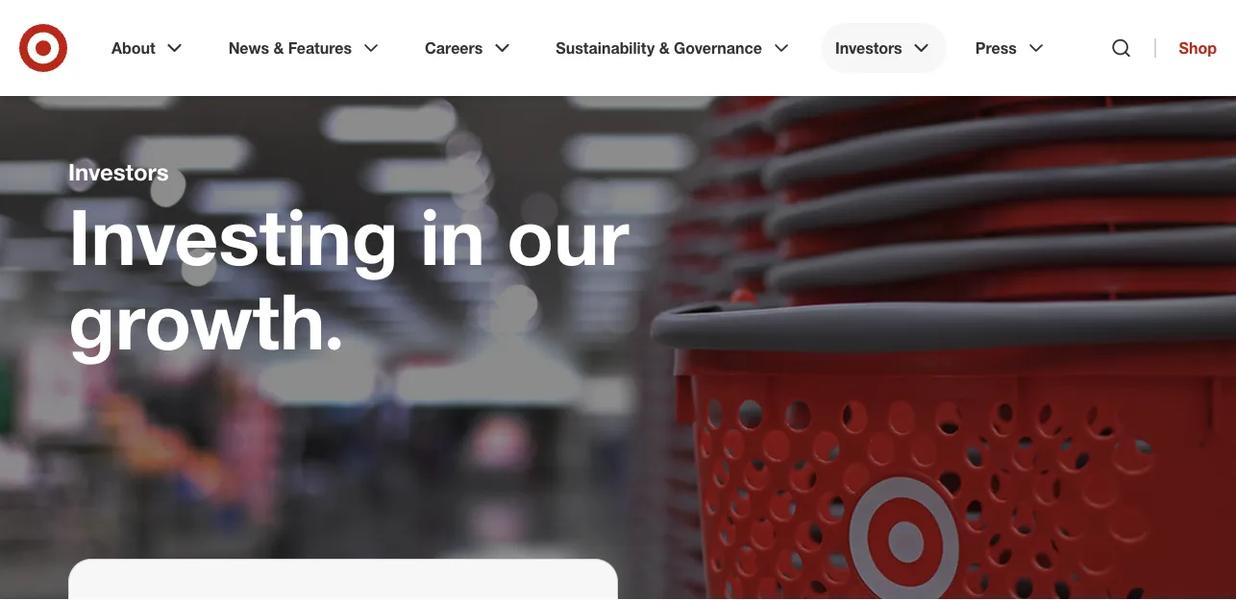 Task type: vqa. For each thing, say whether or not it's contained in the screenshot.
we inside WE CONTINUE TO REFINE PROCESSES TO IDENTIFY, PREPARE FOR, RESPOND TO AND RECOVER FROM WATER EMERGENCIES, SUCH AS FLOODS, TREATMENT INUNDATION, BOIL WATER EMERGENCIES AND EXTREME WEATHER. ANNUALLY, WE USE THE WORLD RESOURCES INSTITUTE (WRI) AQUEDUCT
no



Task type: describe. For each thing, give the bounding box(es) containing it.
press link
[[962, 23, 1061, 73]]

& for governance
[[659, 38, 670, 57]]

investing
[[68, 189, 399, 283]]

sustainability & governance
[[556, 38, 762, 57]]

about link
[[98, 23, 200, 73]]

investors link
[[822, 23, 947, 73]]

careers
[[425, 38, 483, 57]]

our
[[507, 189, 629, 283]]

sustainability & governance link
[[542, 23, 806, 73]]

growth.
[[68, 274, 345, 368]]

in
[[420, 189, 485, 283]]

careers link
[[411, 23, 527, 73]]

press
[[975, 38, 1017, 57]]

& for features
[[273, 38, 284, 57]]

about
[[112, 38, 155, 57]]

news & features
[[228, 38, 352, 57]]

governance
[[674, 38, 762, 57]]

investors investing in our growth.
[[68, 158, 629, 368]]

shop
[[1179, 38, 1217, 57]]



Task type: locate. For each thing, give the bounding box(es) containing it.
0 vertical spatial investors
[[835, 38, 902, 57]]

1 horizontal spatial &
[[659, 38, 670, 57]]

news
[[228, 38, 269, 57]]

1 vertical spatial investors
[[68, 158, 169, 186]]

features
[[288, 38, 352, 57]]

investors inside investors investing in our growth.
[[68, 158, 169, 186]]

0 horizontal spatial &
[[273, 38, 284, 57]]

shop link
[[1155, 38, 1217, 58]]

investors for investors
[[835, 38, 902, 57]]

news & features link
[[215, 23, 396, 73]]

1 & from the left
[[273, 38, 284, 57]]

& inside news & features link
[[273, 38, 284, 57]]

&
[[273, 38, 284, 57], [659, 38, 670, 57]]

& inside sustainability & governance link
[[659, 38, 670, 57]]

investors
[[835, 38, 902, 57], [68, 158, 169, 186]]

investors for investors investing in our growth.
[[68, 158, 169, 186]]

2 & from the left
[[659, 38, 670, 57]]

& right 'news'
[[273, 38, 284, 57]]

sustainability
[[556, 38, 655, 57]]

1 horizontal spatial investors
[[835, 38, 902, 57]]

& left "governance"
[[659, 38, 670, 57]]

0 horizontal spatial investors
[[68, 158, 169, 186]]



